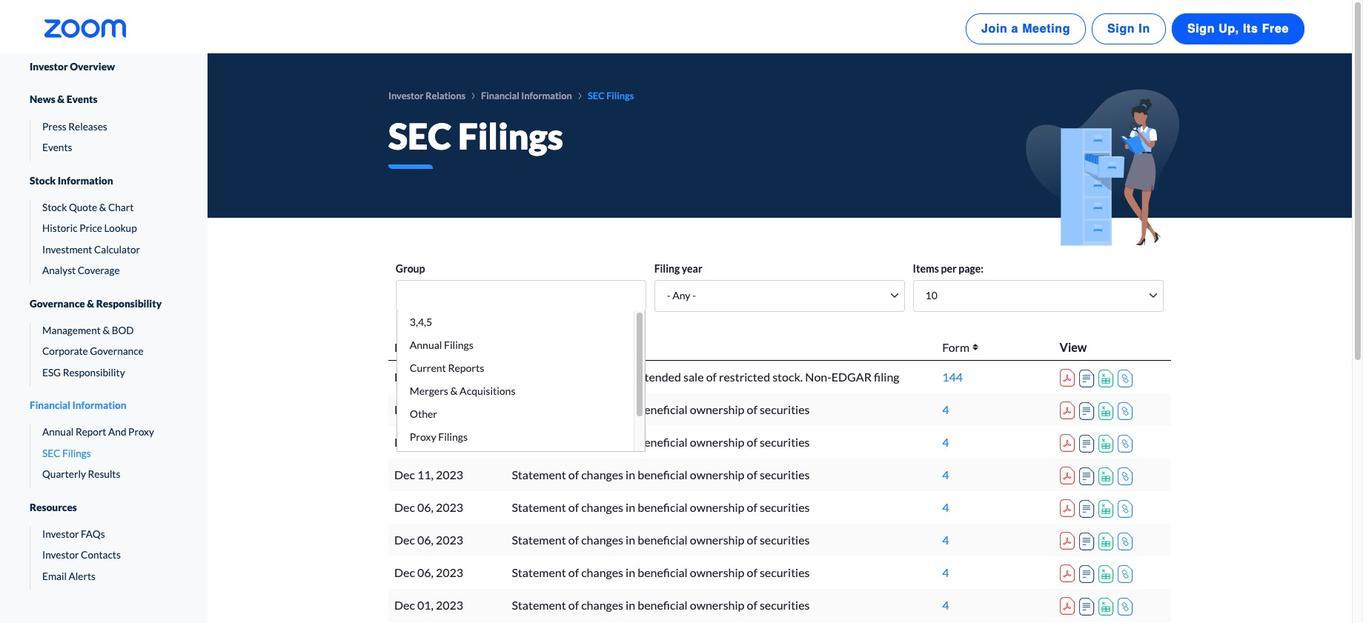 Task type: describe. For each thing, give the bounding box(es) containing it.
investor overview link
[[30, 53, 178, 80]]

1 horizontal spatial sec
[[389, 115, 451, 157]]

dec for 144 link
[[395, 370, 415, 384]]

items
[[913, 263, 940, 275]]

ownership for fourth the 4 link
[[690, 501, 745, 515]]

statement of changes in beneficial ownership of securities for 1st the 4 link from the top
[[512, 403, 810, 417]]

statement for third the 4 link from the top
[[512, 468, 566, 482]]

3 4 link from the top
[[943, 468, 950, 482]]

0 horizontal spatial proxy
[[128, 427, 154, 439]]

stock for stock information
[[30, 175, 56, 187]]

relations
[[426, 90, 466, 102]]

investor for investor faqs
[[42, 529, 79, 541]]

3,4,5
[[410, 316, 432, 329]]

in for third the 4 link from the top
[[626, 468, 636, 482]]

faqs
[[81, 529, 105, 541]]

sign for sign up, its free
[[1188, 22, 1216, 36]]

historic price lookup
[[42, 223, 137, 235]]

join a meeting
[[982, 22, 1071, 36]]

0 vertical spatial responsibility
[[96, 298, 162, 310]]

beneficial for third the 4 link from the top
[[638, 468, 688, 482]]

quote
[[69, 202, 97, 214]]

beneficial for 2nd the 4 link from the top of the page
[[638, 436, 688, 450]]

statement for 6th the 4 link from the top of the page
[[512, 566, 566, 580]]

historic
[[42, 223, 78, 235]]

3 changes from the top
[[582, 468, 624, 482]]

report
[[76, 427, 106, 439]]

free
[[1263, 22, 1290, 36]]

statement for fourth the 4 link
[[512, 501, 566, 515]]

in for fourth the 4 link
[[626, 501, 636, 515]]

current
[[410, 362, 446, 375]]

statement of changes in beneficial ownership of securities for fourth the 4 link
[[512, 501, 810, 515]]

statement of changes in beneficial ownership of securities for seventh the 4 link from the top
[[512, 599, 810, 613]]

2 4 link from the top
[[943, 436, 950, 450]]

06, for 6th the 4 link from the top of the page
[[418, 566, 434, 580]]

mergers
[[410, 385, 449, 398]]

dec for third the 4 link from the bottom
[[395, 534, 415, 548]]

dec 01, 2023
[[395, 599, 464, 613]]

sign up, its free
[[1188, 22, 1290, 36]]

& for governance
[[87, 298, 94, 310]]

sign in link
[[1093, 13, 1167, 45]]

date
[[425, 340, 451, 354]]

5 changes from the top
[[582, 534, 624, 548]]

- any -
[[667, 289, 696, 302]]

ownership for third the 4 link from the top
[[690, 468, 745, 482]]

stock quote & chart link
[[30, 200, 178, 215]]

& for news
[[57, 94, 65, 106]]

investor faqs
[[42, 529, 105, 541]]

form link
[[943, 340, 982, 354]]

4 4 link from the top
[[943, 501, 950, 515]]

3 2023 from the top
[[436, 436, 464, 450]]

01,
[[418, 599, 434, 613]]

dec for seventh the 4 link from the top
[[395, 599, 415, 613]]

investor contacts
[[42, 550, 121, 562]]

investment calculator link
[[30, 242, 178, 257]]

ownership for seventh the 4 link from the top
[[690, 599, 745, 613]]

press
[[42, 121, 67, 133]]

1 vertical spatial financial information
[[30, 400, 126, 412]]

0 vertical spatial events
[[67, 94, 97, 106]]

statement of changes in beneficial ownership of securities for third the 4 link from the top
[[512, 468, 810, 482]]

form
[[943, 340, 970, 354]]

per
[[942, 263, 957, 275]]

11,
[[418, 468, 434, 482]]

chart
[[108, 202, 134, 214]]

quarterly results
[[42, 469, 120, 481]]

its
[[1244, 22, 1259, 36]]

news & events
[[30, 94, 97, 106]]

ownership for 1st the 4 link from the top
[[690, 403, 745, 417]]

governance & responsibility link
[[30, 284, 178, 323]]

beneficial for third the 4 link from the bottom
[[638, 534, 688, 548]]

06, for third the 4 link from the bottom
[[418, 534, 434, 548]]

acquisitions
[[460, 385, 516, 398]]

reports
[[448, 362, 485, 375]]

sec filings inside sec filings link
[[42, 448, 91, 460]]

0 vertical spatial financial information
[[481, 90, 572, 102]]

& inside stock quote & chart link
[[99, 202, 106, 214]]

by
[[540, 370, 553, 384]]

esg responsibility
[[42, 367, 125, 379]]

edgar
[[832, 370, 872, 384]]

restricted
[[719, 370, 771, 384]]

annual for annual filings
[[410, 339, 442, 352]]

statement for 1st the 4 link from the top
[[512, 403, 566, 417]]

dec 06, 2023 for third the 4 link from the bottom
[[395, 534, 464, 548]]

up,
[[1219, 22, 1240, 36]]

dec for third the 4 link from the top
[[395, 468, 415, 482]]

1 vertical spatial events
[[42, 142, 72, 154]]

1 horizontal spatial proxy
[[410, 431, 437, 443]]

dec 12, 2023 for 144 link
[[395, 370, 464, 384]]

lookup
[[104, 223, 137, 235]]

2 2023 from the top
[[436, 403, 464, 417]]

sec inside sec filings link
[[42, 448, 60, 460]]

items per page
[[913, 263, 981, 275]]

144
[[943, 370, 963, 384]]

information for proxy
[[72, 400, 126, 412]]

resources
[[30, 502, 77, 514]]

5 4 link from the top
[[943, 534, 950, 548]]

meeting
[[1023, 22, 1071, 36]]

dec for 6th the 4 link from the top of the page
[[395, 566, 415, 580]]

filed by "insiders" prior intended sale of restricted stock. non-edgar filing
[[512, 370, 900, 384]]

in for seventh the 4 link from the top
[[626, 599, 636, 613]]

and
[[108, 427, 126, 439]]

quarterly results link
[[30, 467, 178, 483]]

other
[[410, 408, 438, 421]]

ownership for 2nd the 4 link from the top of the page
[[690, 436, 745, 450]]

bod
[[112, 325, 134, 337]]

statement for 2nd the 4 link from the top of the page
[[512, 436, 566, 450]]

esg
[[42, 367, 61, 379]]

dec 12, 2023 for 2nd the 4 link from the top of the page
[[395, 436, 464, 450]]

- any - link
[[661, 287, 899, 306]]

investor relations
[[389, 90, 466, 102]]

securities for 2nd the 4 link from the top of the page
[[760, 436, 810, 450]]

in for 6th the 4 link from the top of the page
[[626, 566, 636, 580]]

1 changes from the top
[[582, 403, 624, 417]]

price
[[80, 223, 102, 235]]

securities for 1st the 4 link from the top
[[760, 403, 810, 417]]

statement for seventh the 4 link from the top
[[512, 599, 566, 613]]

4 for 6th the 4 link from the top of the page
[[943, 566, 950, 580]]

filing for filing year
[[655, 263, 680, 275]]

prior
[[607, 370, 633, 384]]

"insiders"
[[555, 370, 605, 384]]

2 changes from the top
[[582, 436, 624, 450]]

page
[[959, 263, 981, 275]]

statement of changes in beneficial ownership of securities for 6th the 4 link from the top of the page
[[512, 566, 810, 580]]

4 for third the 4 link from the bottom
[[943, 534, 950, 548]]

governance & responsibility
[[30, 298, 162, 310]]

management
[[42, 325, 101, 337]]

stock information link
[[30, 161, 178, 200]]

management & bod
[[42, 325, 134, 337]]

coverage
[[78, 265, 120, 277]]

annual filings
[[410, 339, 474, 352]]

dec 06, 2023 for fourth the 4 link
[[395, 501, 464, 515]]

in for 2nd the 4 link from the top of the page
[[626, 436, 636, 450]]

join a meeting link
[[966, 13, 1087, 45]]

zoom video communications, inc. logo image
[[45, 19, 126, 38]]

6 2023 from the top
[[436, 534, 464, 548]]

alerts
[[69, 571, 96, 583]]

dec for fourth the 4 link
[[395, 501, 415, 515]]

sale
[[684, 370, 704, 384]]

investment calculator
[[42, 244, 140, 256]]

7 2023 from the top
[[436, 566, 464, 580]]

calculator
[[94, 244, 140, 256]]

corporate governance link
[[30, 344, 178, 359]]

filing
[[875, 370, 900, 384]]

5 2023 from the top
[[436, 501, 464, 515]]

investor relations link
[[389, 90, 466, 102]]

0 horizontal spatial financial information link
[[30, 386, 178, 425]]

4 for 2nd the 4 link from the top of the page
[[943, 436, 950, 450]]

filing year
[[655, 263, 703, 275]]

analyst coverage link
[[30, 263, 178, 279]]

analyst
[[42, 265, 76, 277]]

securities for seventh the 4 link from the top
[[760, 599, 810, 613]]

investor overview
[[30, 61, 115, 73]]

annual report and proxy link
[[30, 425, 178, 440]]

1 - from the left
[[667, 289, 671, 302]]

governance inside 'link'
[[90, 346, 144, 358]]

mergers & acquisitions
[[410, 385, 516, 398]]

join
[[982, 22, 1008, 36]]

proxy filings
[[410, 431, 468, 443]]

4 2023 from the top
[[436, 468, 464, 482]]

filed
[[512, 370, 538, 384]]



Task type: locate. For each thing, give the bounding box(es) containing it.
& inside management & bod link
[[103, 325, 110, 337]]

1 beneficial from the top
[[638, 403, 688, 417]]

ownership for 6th the 4 link from the top of the page
[[690, 566, 745, 580]]

1 statement from the top
[[512, 403, 566, 417]]

information for chart
[[58, 175, 113, 187]]

investor for investor contacts
[[42, 550, 79, 562]]

3 4 from the top
[[943, 468, 950, 482]]

1 dec 12, 2023 from the top
[[395, 370, 464, 384]]

1 vertical spatial financial information link
[[30, 386, 178, 425]]

12, for 1st the 4 link from the top
[[418, 403, 434, 417]]

sec filings image
[[1026, 89, 1181, 246]]

6 statement from the top
[[512, 566, 566, 580]]

financial information
[[481, 90, 572, 102], [30, 400, 126, 412]]

1 2023 from the top
[[436, 370, 464, 384]]

1 horizontal spatial annual
[[410, 339, 442, 352]]

sign for sign in
[[1108, 22, 1136, 36]]

0 horizontal spatial -
[[667, 289, 671, 302]]

filing date link
[[395, 340, 463, 354]]

0 horizontal spatial financial information
[[30, 400, 126, 412]]

1 vertical spatial sec filings
[[389, 115, 564, 157]]

06,
[[418, 501, 434, 515], [418, 534, 434, 548], [418, 566, 434, 580]]

dec for 1st the 4 link from the top
[[395, 403, 415, 417]]

filing for filing date
[[395, 340, 423, 354]]

stock.
[[773, 370, 803, 384]]

8 dec from the top
[[395, 599, 415, 613]]

1 horizontal spatial filing
[[655, 263, 680, 275]]

4 statement from the top
[[512, 501, 566, 515]]

& down current reports
[[451, 385, 458, 398]]

1 vertical spatial 06,
[[418, 534, 434, 548]]

1 horizontal spatial -
[[693, 289, 696, 302]]

1 horizontal spatial sec filings
[[389, 115, 564, 157]]

investor
[[30, 61, 68, 73], [389, 90, 424, 102], [42, 529, 79, 541], [42, 550, 79, 562]]

investor up email
[[42, 550, 79, 562]]

sign up, its free link
[[1172, 13, 1305, 45]]

stock for stock quote & chart
[[42, 202, 67, 214]]

7 beneficial from the top
[[638, 599, 688, 613]]

4 securities from the top
[[760, 501, 810, 515]]

1 vertical spatial sec
[[389, 115, 451, 157]]

filing left year
[[655, 263, 680, 275]]

0 vertical spatial quarterly
[[410, 454, 455, 466]]

2 vertical spatial 12,
[[418, 436, 434, 450]]

investor down resources
[[42, 529, 79, 541]]

2 ownership from the top
[[690, 436, 745, 450]]

3 statement of changes in beneficial ownership of securities from the top
[[512, 468, 810, 482]]

0 horizontal spatial sec
[[42, 448, 60, 460]]

4 statement of changes in beneficial ownership of securities from the top
[[512, 501, 810, 515]]

0 horizontal spatial governance
[[30, 298, 85, 310]]

12, down the mergers
[[418, 403, 434, 417]]

stock quote & chart
[[42, 202, 134, 214]]

dec 11, 2023
[[395, 468, 464, 482]]

governance
[[30, 298, 85, 310], [90, 346, 144, 358]]

governance up management
[[30, 298, 85, 310]]

7 statement from the top
[[512, 599, 566, 613]]

10
[[926, 289, 938, 302]]

email alerts link
[[30, 569, 178, 585]]

in for 1st the 4 link from the top
[[626, 403, 636, 417]]

filings
[[607, 90, 634, 102], [458, 115, 564, 157], [444, 339, 474, 352], [439, 431, 468, 443], [62, 448, 91, 460], [457, 454, 486, 466]]

proxy down other
[[410, 431, 437, 443]]

ownership for third the 4 link from the bottom
[[690, 534, 745, 548]]

4
[[943, 403, 950, 417], [943, 436, 950, 450], [943, 468, 950, 482], [943, 501, 950, 515], [943, 534, 950, 548], [943, 566, 950, 580], [943, 599, 950, 613]]

events up releases
[[67, 94, 97, 106]]

securities for 6th the 4 link from the top of the page
[[760, 566, 810, 580]]

1 vertical spatial 12,
[[418, 403, 434, 417]]

0 horizontal spatial annual
[[42, 427, 74, 439]]

3 in from the top
[[626, 468, 636, 482]]

0 vertical spatial information
[[521, 90, 572, 102]]

stock
[[30, 175, 56, 187], [42, 202, 67, 214]]

results
[[88, 469, 120, 481]]

& left chart on the left top of page
[[99, 202, 106, 214]]

quarterly up dec 11, 2023
[[410, 454, 455, 466]]

investor for investor overview
[[30, 61, 68, 73]]

responsibility down corporate governance
[[63, 367, 125, 379]]

7 securities from the top
[[760, 599, 810, 613]]

dec 12, 2023 up quarterly filings
[[395, 436, 464, 450]]

non-
[[806, 370, 832, 384]]

intended
[[635, 370, 682, 384]]

quarterly for quarterly filings
[[410, 454, 455, 466]]

0 vertical spatial 06,
[[418, 501, 434, 515]]

2 beneficial from the top
[[638, 436, 688, 450]]

2 in from the top
[[626, 436, 636, 450]]

in
[[626, 403, 636, 417], [626, 436, 636, 450], [626, 468, 636, 482], [626, 501, 636, 515], [626, 534, 636, 548], [626, 566, 636, 580], [626, 599, 636, 613]]

sec
[[588, 90, 605, 102], [389, 115, 451, 157], [42, 448, 60, 460]]

1 statement of changes in beneficial ownership of securities from the top
[[512, 403, 810, 417]]

sign left in
[[1108, 22, 1136, 36]]

1 horizontal spatial financial
[[481, 90, 520, 102]]

1 vertical spatial quarterly
[[42, 469, 86, 481]]

2 dec 12, 2023 from the top
[[395, 403, 464, 417]]

6 4 from the top
[[943, 566, 950, 580]]

4 for seventh the 4 link from the top
[[943, 599, 950, 613]]

financial information link
[[481, 90, 572, 102], [30, 386, 178, 425]]

2 4 from the top
[[943, 436, 950, 450]]

0 vertical spatial annual
[[410, 339, 442, 352]]

statement
[[512, 403, 566, 417], [512, 436, 566, 450], [512, 468, 566, 482], [512, 501, 566, 515], [512, 534, 566, 548], [512, 566, 566, 580], [512, 599, 566, 613]]

5 4 from the top
[[943, 534, 950, 548]]

1 vertical spatial dec 12, 2023
[[395, 403, 464, 417]]

1 sign from the left
[[1108, 22, 1136, 36]]

0 horizontal spatial sec filings
[[42, 448, 91, 460]]

3 12, from the top
[[418, 436, 434, 450]]

2 securities from the top
[[760, 436, 810, 450]]

5 in from the top
[[626, 534, 636, 548]]

dec 12, 2023 up the mergers
[[395, 370, 464, 384]]

0 horizontal spatial financial
[[30, 400, 70, 412]]

investor left 'relations'
[[389, 90, 424, 102]]

1 horizontal spatial financial information
[[481, 90, 572, 102]]

7 ownership from the top
[[690, 599, 745, 613]]

6 changes from the top
[[582, 566, 624, 580]]

06, for fourth the 4 link
[[418, 501, 434, 515]]

esg responsibility link
[[30, 365, 178, 381]]

group
[[396, 263, 425, 275]]

events
[[67, 94, 97, 106], [42, 142, 72, 154]]

6 in from the top
[[626, 566, 636, 580]]

4 for third the 4 link from the top
[[943, 468, 950, 482]]

8 2023 from the top
[[436, 599, 464, 613]]

contacts
[[81, 550, 121, 562]]

0 vertical spatial financial
[[481, 90, 520, 102]]

historic price lookup link
[[30, 221, 178, 236]]

news & events link
[[30, 80, 178, 119]]

2 vertical spatial dec 06, 2023
[[395, 566, 464, 580]]

investment
[[42, 244, 92, 256]]

securities for third the 4 link from the bottom
[[760, 534, 810, 548]]

events down press on the top left of page
[[42, 142, 72, 154]]

1 dec from the top
[[395, 370, 415, 384]]

a
[[1012, 22, 1019, 36]]

0 vertical spatial financial information link
[[481, 90, 572, 102]]

releases
[[68, 121, 107, 133]]

financial down esg
[[30, 400, 70, 412]]

view
[[1060, 340, 1088, 354]]

2 vertical spatial sec
[[42, 448, 60, 460]]

2 statement from the top
[[512, 436, 566, 450]]

investor faqs link
[[30, 527, 178, 542]]

12, up the mergers
[[418, 370, 434, 384]]

dec 12, 2023 for 1st the 4 link from the top
[[395, 403, 464, 417]]

- left any
[[667, 289, 671, 302]]

0 vertical spatial filing
[[655, 263, 680, 275]]

responsibility up bod
[[96, 298, 162, 310]]

0 vertical spatial dec 12, 2023
[[395, 370, 464, 384]]

4 in from the top
[[626, 501, 636, 515]]

annual
[[410, 339, 442, 352], [42, 427, 74, 439]]

3 dec from the top
[[395, 436, 415, 450]]

proxy right and
[[128, 427, 154, 439]]

resources link
[[30, 488, 178, 527]]

1 ownership from the top
[[690, 403, 745, 417]]

1 dec 06, 2023 from the top
[[395, 501, 464, 515]]

7 changes from the top
[[582, 599, 624, 613]]

press releases link
[[30, 119, 178, 134]]

2 statement of changes in beneficial ownership of securities from the top
[[512, 436, 810, 450]]

statement of changes in beneficial ownership of securities for third the 4 link from the bottom
[[512, 534, 810, 548]]

overview
[[70, 61, 115, 73]]

statement of changes in beneficial ownership of securities for 2nd the 4 link from the top of the page
[[512, 436, 810, 450]]

- right any
[[693, 289, 696, 302]]

sec filings
[[588, 90, 634, 102], [389, 115, 564, 157], [42, 448, 91, 460]]

2 - from the left
[[693, 289, 696, 302]]

corporate
[[42, 346, 88, 358]]

3 statement from the top
[[512, 468, 566, 482]]

1 vertical spatial responsibility
[[63, 367, 125, 379]]

& left bod
[[103, 325, 110, 337]]

& for management
[[103, 325, 110, 337]]

any
[[673, 289, 691, 302]]

securities for fourth the 4 link
[[760, 501, 810, 515]]

2 12, from the top
[[418, 403, 434, 417]]

beneficial for seventh the 4 link from the top
[[638, 599, 688, 613]]

of
[[707, 370, 717, 384], [569, 403, 579, 417], [747, 403, 758, 417], [569, 436, 579, 450], [747, 436, 758, 450], [569, 468, 579, 482], [747, 468, 758, 482], [569, 501, 579, 515], [747, 501, 758, 515], [569, 534, 579, 548], [747, 534, 758, 548], [569, 566, 579, 580], [747, 566, 758, 580], [569, 599, 579, 613], [747, 599, 758, 613]]

1 4 link from the top
[[943, 403, 950, 417]]

& for mergers
[[451, 385, 458, 398]]

4 beneficial from the top
[[638, 501, 688, 515]]

5 ownership from the top
[[690, 534, 745, 548]]

1 in from the top
[[626, 403, 636, 417]]

dec 06, 2023
[[395, 501, 464, 515], [395, 534, 464, 548], [395, 566, 464, 580]]

sign left up,
[[1188, 22, 1216, 36]]

1 vertical spatial financial
[[30, 400, 70, 412]]

dec 06, 2023 for 6th the 4 link from the top of the page
[[395, 566, 464, 580]]

& up 'management & bod'
[[87, 298, 94, 310]]

12, for 144 link
[[418, 370, 434, 384]]

4 for 1st the 4 link from the top
[[943, 403, 950, 417]]

4 4 from the top
[[943, 501, 950, 515]]

6 statement of changes in beneficial ownership of securities from the top
[[512, 566, 810, 580]]

1 12, from the top
[[418, 370, 434, 384]]

4 ownership from the top
[[690, 501, 745, 515]]

governance down bod
[[90, 346, 144, 358]]

1 4 from the top
[[943, 403, 950, 417]]

email alerts
[[42, 571, 96, 583]]

1 vertical spatial information
[[58, 175, 113, 187]]

3 securities from the top
[[760, 468, 810, 482]]

filing
[[655, 263, 680, 275], [395, 340, 423, 354]]

statement for third the 4 link from the bottom
[[512, 534, 566, 548]]

annual for annual report and proxy
[[42, 427, 74, 439]]

3 dec 12, 2023 from the top
[[395, 436, 464, 450]]

3 ownership from the top
[[690, 468, 745, 482]]

5 dec from the top
[[395, 501, 415, 515]]

1 06, from the top
[[418, 501, 434, 515]]

0 vertical spatial governance
[[30, 298, 85, 310]]

0 vertical spatial sec filings
[[588, 90, 634, 102]]

3 06, from the top
[[418, 566, 434, 580]]

0 horizontal spatial filing
[[395, 340, 423, 354]]

4 changes from the top
[[582, 501, 624, 515]]

2 horizontal spatial sec filings
[[588, 90, 634, 102]]

4 dec from the top
[[395, 468, 415, 482]]

quarterly for quarterly results
[[42, 469, 86, 481]]

beneficial for fourth the 4 link
[[638, 501, 688, 515]]

1 horizontal spatial financial information link
[[481, 90, 572, 102]]

7 statement of changes in beneficial ownership of securities from the top
[[512, 599, 810, 613]]

dec 12, 2023 down the mergers
[[395, 403, 464, 417]]

0 vertical spatial dec 06, 2023
[[395, 501, 464, 515]]

securities for third the 4 link from the top
[[760, 468, 810, 482]]

2 vertical spatial dec 12, 2023
[[395, 436, 464, 450]]

3 beneficial from the top
[[638, 468, 688, 482]]

0 horizontal spatial sign
[[1108, 22, 1136, 36]]

quarterly up resources
[[42, 469, 86, 481]]

corporate governance
[[42, 346, 144, 358]]

0 vertical spatial stock
[[30, 175, 56, 187]]

7 4 link from the top
[[943, 599, 950, 613]]

12, up quarterly filings
[[418, 436, 434, 450]]

proxy
[[128, 427, 154, 439], [410, 431, 437, 443]]

filing down 3,4,5
[[395, 340, 423, 354]]

investor for investor relations
[[389, 90, 424, 102]]

10 link
[[920, 287, 1158, 306]]

7 dec from the top
[[395, 566, 415, 580]]

& right news
[[57, 94, 65, 106]]

5 statement of changes in beneficial ownership of securities from the top
[[512, 534, 810, 548]]

events link
[[30, 140, 178, 155]]

1 vertical spatial dec 06, 2023
[[395, 534, 464, 548]]

1 securities from the top
[[760, 403, 810, 417]]

dec 12, 2023
[[395, 370, 464, 384], [395, 403, 464, 417], [395, 436, 464, 450]]

12,
[[418, 370, 434, 384], [418, 403, 434, 417], [418, 436, 434, 450]]

5 beneficial from the top
[[638, 534, 688, 548]]

year
[[682, 263, 703, 275]]

& inside news & events link
[[57, 94, 65, 106]]

beneficial for 6th the 4 link from the top of the page
[[638, 566, 688, 580]]

financial right 'relations'
[[481, 90, 520, 102]]

sec filings link
[[30, 446, 178, 462]]

1 horizontal spatial quarterly
[[410, 454, 455, 466]]

investor up news
[[30, 61, 68, 73]]

1 vertical spatial annual
[[42, 427, 74, 439]]

0 vertical spatial 12,
[[418, 370, 434, 384]]

5 securities from the top
[[760, 534, 810, 548]]

in for third the 4 link from the bottom
[[626, 534, 636, 548]]

1 vertical spatial stock
[[42, 202, 67, 214]]

2 06, from the top
[[418, 534, 434, 548]]

3 dec 06, 2023 from the top
[[395, 566, 464, 580]]

6 dec from the top
[[395, 534, 415, 548]]

2 vertical spatial sec filings
[[42, 448, 91, 460]]

statement of changes in beneficial ownership of securities
[[512, 403, 810, 417], [512, 436, 810, 450], [512, 468, 810, 482], [512, 501, 810, 515], [512, 534, 810, 548], [512, 566, 810, 580], [512, 599, 810, 613]]

7 in from the top
[[626, 599, 636, 613]]

sign in
[[1108, 22, 1151, 36]]

6 beneficial from the top
[[638, 566, 688, 580]]

beneficial for 1st the 4 link from the top
[[638, 403, 688, 417]]

news
[[30, 94, 55, 106]]

beneficial
[[638, 403, 688, 417], [638, 436, 688, 450], [638, 468, 688, 482], [638, 501, 688, 515], [638, 534, 688, 548], [638, 566, 688, 580], [638, 599, 688, 613]]

2 dec from the top
[[395, 403, 415, 417]]

1 vertical spatial governance
[[90, 346, 144, 358]]

2 vertical spatial 06,
[[418, 566, 434, 580]]

12, for 2nd the 4 link from the top of the page
[[418, 436, 434, 450]]

6 securities from the top
[[760, 566, 810, 580]]

2 dec 06, 2023 from the top
[[395, 534, 464, 548]]

1 horizontal spatial governance
[[90, 346, 144, 358]]

annual up current on the bottom of the page
[[410, 339, 442, 352]]

annual left report
[[42, 427, 74, 439]]

0 vertical spatial sec
[[588, 90, 605, 102]]

7 4 from the top
[[943, 599, 950, 613]]

current reports
[[410, 362, 485, 375]]

5 statement from the top
[[512, 534, 566, 548]]

1 vertical spatial filing
[[395, 340, 423, 354]]

management & bod link
[[30, 323, 178, 338]]

6 ownership from the top
[[690, 566, 745, 580]]

& inside 'governance & responsibility' link
[[87, 298, 94, 310]]

2023
[[436, 370, 464, 384], [436, 403, 464, 417], [436, 436, 464, 450], [436, 468, 464, 482], [436, 501, 464, 515], [436, 534, 464, 548], [436, 566, 464, 580], [436, 599, 464, 613]]

2 vertical spatial information
[[72, 400, 126, 412]]

6 4 link from the top
[[943, 566, 950, 580]]

&
[[57, 94, 65, 106], [99, 202, 106, 214], [87, 298, 94, 310], [103, 325, 110, 337], [451, 385, 458, 398]]

dec for 2nd the 4 link from the top of the page
[[395, 436, 415, 450]]

2 sign from the left
[[1188, 22, 1216, 36]]

0 horizontal spatial quarterly
[[42, 469, 86, 481]]

dec
[[395, 370, 415, 384], [395, 403, 415, 417], [395, 436, 415, 450], [395, 468, 415, 482], [395, 501, 415, 515], [395, 534, 415, 548], [395, 566, 415, 580], [395, 599, 415, 613]]

1 horizontal spatial sign
[[1188, 22, 1216, 36]]

2 horizontal spatial sec
[[588, 90, 605, 102]]

changes
[[582, 403, 624, 417], [582, 436, 624, 450], [582, 468, 624, 482], [582, 501, 624, 515], [582, 534, 624, 548], [582, 566, 624, 580], [582, 599, 624, 613]]

4 for fourth the 4 link
[[943, 501, 950, 515]]



Task type: vqa. For each thing, say whether or not it's contained in the screenshot.


